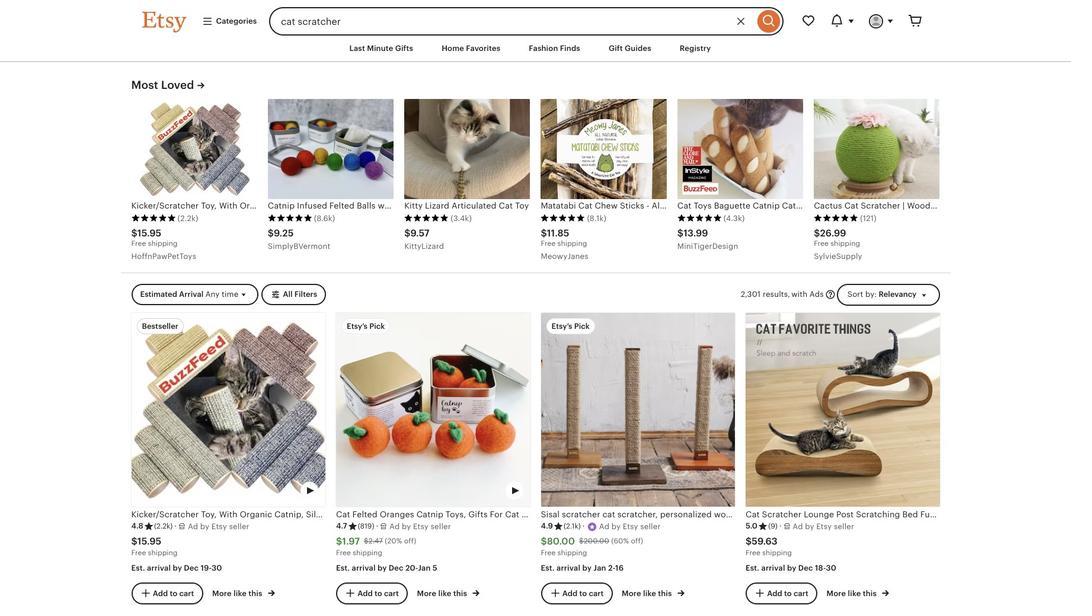 Task type: describe. For each thing, give the bounding box(es) containing it.
fashion finds
[[529, 44, 581, 53]]

time
[[222, 290, 239, 299]]

$ 9.25 simplybvermont
[[268, 227, 331, 251]]

5
[[433, 564, 438, 573]]

free for $ 59.63 free shipping
[[746, 549, 761, 558]]

(3.4k)
[[451, 214, 472, 223]]

favorites
[[466, 44, 501, 53]]

loved
[[161, 79, 194, 91]]

4.8
[[131, 522, 143, 531]]

$ for $ 11.85 free shipping meowyjanes
[[541, 227, 547, 239]]

$ down (2.1k)
[[580, 538, 584, 546]]

add to cart for 15.95
[[153, 589, 194, 598]]

cat toys baguette catnip cat toys birthday cat gifts cat toys cat gifts for cat lover gifts cat toy cat toy crazy cat lady gifts cat treats image
[[678, 99, 804, 199]]

200.00
[[584, 538, 610, 546]]

arrival
[[179, 290, 204, 299]]

(819)
[[358, 523, 375, 531]]

15.95 for 59.63
[[137, 536, 162, 547]]

$ 11.85 free shipping meowyjanes
[[541, 227, 589, 261]]

sylviesupply
[[814, 252, 863, 261]]

simplybvermont
[[268, 242, 331, 251]]

est. for 59.63
[[746, 564, 760, 573]]

est. arrival by dec 19-30
[[131, 564, 222, 573]]

est. arrival by dec 20-jan 5
[[336, 564, 438, 573]]

2 pick from the left
[[575, 322, 590, 331]]

gift guides
[[609, 44, 652, 53]]

fashion
[[529, 44, 558, 53]]

2.47
[[369, 538, 383, 546]]

$ 15.95 free shipping
[[131, 536, 178, 558]]

2 etsy's pick from the left
[[552, 322, 590, 331]]

2,301 results,
[[741, 290, 791, 299]]

more like this link for 80.00
[[622, 587, 685, 600]]

like for 59.63
[[848, 590, 862, 599]]

(8.6k)
[[314, 214, 335, 223]]

sort by: relevancy
[[848, 290, 917, 299]]

fashion finds link
[[520, 38, 589, 59]]

$ for $ 59.63 free shipping
[[746, 536, 752, 547]]

more for 80.00
[[622, 590, 642, 599]]

16
[[616, 564, 624, 573]]

product video element for 1.97
[[336, 313, 531, 507]]

dec for 15.95
[[184, 564, 199, 573]]

30 for 59.63
[[826, 564, 837, 573]]

5 out of 5 stars image for 9.57
[[405, 214, 449, 222]]

last
[[350, 44, 365, 53]]

add to cart button for 80.00
[[541, 583, 613, 605]]

$ 15.95 free shipping hoffnpawpettoys
[[131, 227, 196, 261]]

$ 26.99 free shipping sylviesupply
[[814, 227, 863, 261]]

finds
[[560, 44, 581, 53]]

18-
[[815, 564, 826, 573]]

minute
[[367, 44, 393, 53]]

1 etsy's pick from the left
[[347, 322, 385, 331]]

5 out of 5 stars image for 9.25
[[268, 214, 312, 222]]

minitigerdesign
[[678, 242, 739, 251]]

est. arrival by jan 2-16
[[541, 564, 624, 573]]

toy
[[515, 201, 529, 211]]

to for 59.63
[[785, 589, 792, 598]]

cart for 1.97
[[384, 589, 399, 598]]

menu bar containing last minute gifts
[[121, 36, 951, 62]]

(2.1k)
[[564, 523, 581, 531]]

this for 15.95
[[249, 590, 263, 599]]

$ for $ 80.00 $ 200.00 (60% off) free shipping
[[541, 536, 547, 547]]

9.57
[[411, 227, 430, 239]]

(8.1k)
[[587, 214, 607, 223]]

· for 80.00
[[583, 522, 585, 531]]

ads
[[810, 290, 824, 299]]

11.85
[[547, 227, 570, 239]]

Search for anything text field
[[269, 7, 755, 36]]

categories
[[216, 17, 257, 25]]

more like this for 80.00
[[622, 590, 674, 599]]

guides
[[625, 44, 652, 53]]

last minute gifts
[[350, 44, 414, 53]]

free for $ 15.95 free shipping hoffnpawpettoys
[[131, 239, 146, 248]]

26.99
[[821, 227, 847, 239]]

catnip infused felted balls with recharging tin by simply b vermont image
[[268, 99, 394, 199]]

arrival for 59.63
[[762, 564, 786, 573]]

more for 15.95
[[212, 590, 232, 599]]

filters
[[295, 290, 317, 299]]

to for 80.00
[[580, 589, 587, 598]]

all
[[283, 290, 293, 299]]

est. for 80.00
[[541, 564, 555, 573]]

gifts
[[395, 44, 414, 53]]

results,
[[763, 290, 791, 299]]

1 jan from the left
[[418, 564, 431, 573]]

sisal scratcher cat scratcher, personalized wooden cat scratching post, cat toy personalized, different colors of wood, 20 metrs of rope image
[[541, 313, 735, 507]]

add to cart button for 15.95
[[131, 583, 203, 605]]

categories button
[[193, 11, 266, 32]]

· for 59.63
[[780, 522, 782, 531]]

5 out of 5 stars image for 11.85
[[541, 214, 586, 222]]

9.25
[[274, 227, 294, 239]]

est. arrival by dec 18-30
[[746, 564, 837, 573]]

dec for 1.97
[[389, 564, 404, 573]]

est. for 1.97
[[336, 564, 350, 573]]

most loved link
[[131, 78, 207, 94]]

home favorites
[[442, 44, 501, 53]]

matatabi cat chew sticks - all natural catnip alternative | silvervine cat toys | a unique cat treat and gift for cat lovers image
[[541, 99, 667, 199]]

registry
[[680, 44, 711, 53]]

(60%
[[612, 538, 629, 546]]

arrival for 80.00
[[557, 564, 581, 573]]

4.9
[[541, 522, 553, 531]]

1 pick from the left
[[370, 322, 385, 331]]

cat scratcher lounge post scratching bed furniture rest sleep scratching cardboard cat scratch board, cat scratch furniture, cat rest place image
[[746, 313, 940, 507]]

more like this for 59.63
[[827, 590, 879, 599]]

$ for $ 15.95 free shipping hoffnpawpettoys
[[131, 227, 137, 239]]

$ for $ 26.99 free shipping sylviesupply
[[814, 227, 821, 239]]

hoffnpawpettoys
[[131, 252, 196, 261]]

add to cart button for 59.63
[[746, 583, 818, 605]]

kitty lizard articulated cat toy image
[[405, 99, 531, 199]]

by for 59.63
[[788, 564, 797, 573]]

shipping for $ 15.95 free shipping
[[148, 549, 178, 558]]

most
[[131, 79, 158, 91]]

to for 15.95
[[170, 589, 177, 598]]

shipping inside $ 1.97 $ 2.47 (20% off) free shipping
[[353, 549, 383, 558]]

1 kicker/scratcher toy, with organic catnip, silvervine and valerian root. it's the original scratch, jingle and roll ultimate cat toy. image from the top
[[131, 99, 257, 199]]

like for 1.97
[[439, 590, 452, 599]]

to for 1.97
[[375, 589, 382, 598]]

add for 80.00
[[563, 589, 578, 598]]

with ads
[[792, 290, 824, 299]]

more for 59.63
[[827, 590, 847, 599]]

1 etsy's from the left
[[347, 322, 368, 331]]

shipping inside $ 80.00 $ 200.00 (60% off) free shipping
[[558, 549, 587, 558]]

estimated arrival any time
[[140, 290, 239, 299]]

free inside $ 80.00 $ 200.00 (60% off) free shipping
[[541, 549, 556, 558]]

gift guides link
[[600, 38, 661, 59]]

this for 1.97
[[454, 590, 467, 599]]

5 out of 5 stars image for 26.99
[[814, 214, 859, 222]]

home favorites link
[[433, 38, 510, 59]]

· for 15.95
[[175, 522, 177, 531]]



Task type: vqa. For each thing, say whether or not it's contained in the screenshot.
Everywhere else you'll
no



Task type: locate. For each thing, give the bounding box(es) containing it.
4 arrival from the left
[[762, 564, 786, 573]]

more like this link
[[212, 587, 275, 600], [417, 587, 480, 600], [622, 587, 685, 600], [827, 587, 890, 600]]

shipping down 2.47
[[353, 549, 383, 558]]

$ 59.63 free shipping
[[746, 536, 792, 558]]

2 horizontal spatial dec
[[799, 564, 814, 573]]

$ down 4.8 on the bottom
[[131, 536, 137, 547]]

1 est. from the left
[[131, 564, 145, 573]]

cactus cat scratcher | wooden cat tree| cat scratching post| cat furniture ｜cat toy | gift for cats | wood cat scratcher image
[[814, 99, 940, 199]]

(2.2k)
[[178, 214, 198, 223], [154, 523, 173, 531]]

4 more like this link from the left
[[827, 587, 890, 600]]

1 horizontal spatial pick
[[575, 322, 590, 331]]

1 horizontal spatial (2.2k)
[[178, 214, 198, 223]]

0 horizontal spatial product video element
[[131, 313, 326, 507]]

add to cart button down "est. arrival by dec 18-30"
[[746, 583, 818, 605]]

free for $ 11.85 free shipping meowyjanes
[[541, 239, 556, 248]]

1 5 out of 5 stars image from the left
[[131, 214, 176, 222]]

shipping inside $ 26.99 free shipping sylviesupply
[[831, 239, 861, 248]]

· right "(819)"
[[376, 522, 379, 531]]

add to cart button
[[131, 583, 203, 605], [336, 583, 408, 605], [541, 583, 613, 605], [746, 583, 818, 605]]

2 product video element from the left
[[336, 313, 531, 507]]

1 more like this from the left
[[212, 590, 264, 599]]

free inside $ 15.95 free shipping hoffnpawpettoys
[[131, 239, 146, 248]]

cat
[[499, 201, 513, 211]]

4 by from the left
[[788, 564, 797, 573]]

(20%
[[385, 538, 402, 546]]

3 · from the left
[[583, 522, 585, 531]]

free inside $ 11.85 free shipping meowyjanes
[[541, 239, 556, 248]]

$ for $ 13.99 minitigerdesign
[[678, 227, 684, 239]]

5 out of 5 stars image up $ 15.95 free shipping hoffnpawpettoys on the left
[[131, 214, 176, 222]]

arrival
[[147, 564, 171, 573], [352, 564, 376, 573], [557, 564, 581, 573], [762, 564, 786, 573]]

$ inside $ 9.25 simplybvermont
[[268, 227, 274, 239]]

cart for 80.00
[[589, 589, 604, 598]]

est. down 1.97
[[336, 564, 350, 573]]

by down $ 80.00 $ 200.00 (60% off) free shipping
[[583, 564, 592, 573]]

$ down "(819)"
[[364, 538, 369, 546]]

$ for $ 9.25 simplybvermont
[[268, 227, 274, 239]]

4.7
[[336, 522, 347, 531]]

add to cart down est. arrival by jan 2-16
[[563, 589, 604, 598]]

by for 15.95
[[173, 564, 182, 573]]

2 15.95 from the top
[[137, 536, 162, 547]]

categories banner
[[121, 0, 951, 36]]

0 horizontal spatial (2.2k)
[[154, 523, 173, 531]]

2 jan from the left
[[594, 564, 607, 573]]

$ up kittylizard
[[405, 227, 411, 239]]

dec left 19-
[[184, 564, 199, 573]]

kicker/scratcher toy, with organic catnip, silvervine and valerian root. it's the original scratch, jingle and roll ultimate cat toy. image
[[131, 99, 257, 199], [131, 313, 326, 507]]

$ 80.00 $ 200.00 (60% off) free shipping
[[541, 536, 644, 558]]

$ inside $ 15.95 free shipping
[[131, 536, 137, 547]]

by for 80.00
[[583, 564, 592, 573]]

shipping inside $ 59.63 free shipping
[[763, 549, 792, 558]]

more down the est. arrival by dec 19-30
[[212, 590, 232, 599]]

3 est. from the left
[[541, 564, 555, 573]]

1 more like this link from the left
[[212, 587, 275, 600]]

3 like from the left
[[644, 590, 657, 599]]

59.63
[[752, 536, 778, 547]]

0 horizontal spatial pick
[[370, 322, 385, 331]]

more down "est. arrival by dec 18-30"
[[827, 590, 847, 599]]

1 off) from the left
[[404, 538, 417, 546]]

15.95 for 11.85
[[137, 227, 162, 239]]

registry link
[[671, 38, 720, 59]]

est. down $ 15.95 free shipping
[[131, 564, 145, 573]]

1 by from the left
[[173, 564, 182, 573]]

by:
[[866, 290, 877, 299]]

3 add to cart from the left
[[563, 589, 604, 598]]

(2.2k) up $ 15.95 free shipping hoffnpawpettoys on the left
[[178, 214, 198, 223]]

1 arrival from the left
[[147, 564, 171, 573]]

1.97
[[342, 536, 360, 547]]

home
[[442, 44, 464, 53]]

5 out of 5 stars image for 15.95
[[131, 214, 176, 222]]

5 out of 5 stars image up 9.25
[[268, 214, 312, 222]]

arrival for 1.97
[[352, 564, 376, 573]]

free down 26.99
[[814, 239, 829, 248]]

$ for $ 9.57 kittylizard
[[405, 227, 411, 239]]

shipping for $ 26.99 free shipping sylviesupply
[[831, 239, 861, 248]]

product video element for 15.95
[[131, 313, 326, 507]]

est. for 15.95
[[131, 564, 145, 573]]

arrival down $ 15.95 free shipping
[[147, 564, 171, 573]]

with
[[792, 290, 808, 299]]

off) inside $ 1.97 $ 2.47 (20% off) free shipping
[[404, 538, 417, 546]]

free down "11.85" at the top right of page
[[541, 239, 556, 248]]

1 add to cart from the left
[[153, 589, 194, 598]]

$ 1.97 $ 2.47 (20% off) free shipping
[[336, 536, 417, 558]]

30
[[212, 564, 222, 573], [826, 564, 837, 573]]

6 5 out of 5 stars image from the left
[[814, 214, 859, 222]]

2 arrival from the left
[[352, 564, 376, 573]]

add to cart for 1.97
[[358, 589, 399, 598]]

4 more from the left
[[827, 590, 847, 599]]

$ inside $ 15.95 free shipping hoffnpawpettoys
[[131, 227, 137, 239]]

0 horizontal spatial jan
[[418, 564, 431, 573]]

add down est. arrival by dec 20-jan 5
[[358, 589, 373, 598]]

jan left 5
[[418, 564, 431, 573]]

add to cart for 59.63
[[768, 589, 809, 598]]

arrival down $ 59.63 free shipping
[[762, 564, 786, 573]]

0 vertical spatial 15.95
[[137, 227, 162, 239]]

1 vertical spatial kicker/scratcher toy, with organic catnip, silvervine and valerian root. it's the original scratch, jingle and roll ultimate cat toy. image
[[131, 313, 326, 507]]

cart
[[179, 589, 194, 598], [384, 589, 399, 598], [589, 589, 604, 598], [794, 589, 809, 598]]

to down est. arrival by dec 20-jan 5
[[375, 589, 382, 598]]

2 cart from the left
[[384, 589, 399, 598]]

4 add to cart from the left
[[768, 589, 809, 598]]

$
[[131, 227, 137, 239], [268, 227, 274, 239], [405, 227, 411, 239], [541, 227, 547, 239], [678, 227, 684, 239], [814, 227, 821, 239], [131, 536, 137, 547], [336, 536, 342, 547], [541, 536, 547, 547], [746, 536, 752, 547], [364, 538, 369, 546], [580, 538, 584, 546]]

add for 59.63
[[768, 589, 783, 598]]

lizard
[[425, 201, 450, 211]]

13.99
[[684, 227, 709, 239]]

to down est. arrival by jan 2-16
[[580, 589, 587, 598]]

5 out of 5 stars image up the 9.57
[[405, 214, 449, 222]]

1 horizontal spatial etsy's pick
[[552, 322, 590, 331]]

1 horizontal spatial etsy's
[[552, 322, 573, 331]]

add to cart for 80.00
[[563, 589, 604, 598]]

add down the est. arrival by dec 19-30
[[153, 589, 168, 598]]

shipping inside $ 11.85 free shipping meowyjanes
[[558, 239, 587, 248]]

dec for 59.63
[[799, 564, 814, 573]]

menu bar
[[121, 36, 951, 62]]

2 by from the left
[[378, 564, 387, 573]]

15.95 down 4.8 on the bottom
[[137, 536, 162, 547]]

4 more like this from the left
[[827, 590, 879, 599]]

$ 9.57 kittylizard
[[405, 227, 444, 251]]

by for 1.97
[[378, 564, 387, 573]]

1 vertical spatial 15.95
[[137, 536, 162, 547]]

shipping for $ 59.63 free shipping
[[763, 549, 792, 558]]

5 5 out of 5 stars image from the left
[[678, 214, 722, 222]]

pick
[[370, 322, 385, 331], [575, 322, 590, 331]]

1 add from the left
[[153, 589, 168, 598]]

·
[[175, 522, 177, 531], [376, 522, 379, 531], [583, 522, 585, 531], [780, 522, 782, 531]]

gift
[[609, 44, 623, 53]]

5 out of 5 stars image up "11.85" at the top right of page
[[541, 214, 586, 222]]

1 30 from the left
[[212, 564, 222, 573]]

15.95 inside $ 15.95 free shipping
[[137, 536, 162, 547]]

15.95 inside $ 15.95 free shipping hoffnpawpettoys
[[137, 227, 162, 239]]

add to cart down est. arrival by dec 20-jan 5
[[358, 589, 399, 598]]

shipping up hoffnpawpettoys in the top left of the page
[[148, 239, 178, 248]]

more like this for 15.95
[[212, 590, 264, 599]]

· up $ 15.95 free shipping
[[175, 522, 177, 531]]

3 this from the left
[[659, 590, 672, 599]]

0 horizontal spatial dec
[[184, 564, 199, 573]]

cart down the est. arrival by dec 19-30
[[179, 589, 194, 598]]

5.0
[[746, 522, 758, 531]]

3 to from the left
[[580, 589, 587, 598]]

3 more from the left
[[622, 590, 642, 599]]

$ inside $ 59.63 free shipping
[[746, 536, 752, 547]]

2 5 out of 5 stars image from the left
[[268, 214, 312, 222]]

arrival down 80.00
[[557, 564, 581, 573]]

off) for 80.00
[[631, 538, 644, 546]]

estimated
[[140, 290, 177, 299]]

kitty lizard articulated cat toy
[[405, 201, 529, 211]]

15.95 up hoffnpawpettoys in the top left of the page
[[137, 227, 162, 239]]

free inside $ 59.63 free shipping
[[746, 549, 761, 558]]

$ up meowyjanes
[[541, 227, 547, 239]]

2-
[[608, 564, 616, 573]]

more like this link for 59.63
[[827, 587, 890, 600]]

shipping inside $ 15.95 free shipping
[[148, 549, 178, 558]]

2 off) from the left
[[631, 538, 644, 546]]

3 cart from the left
[[589, 589, 604, 598]]

kittylizard
[[405, 242, 444, 251]]

free down 4.8 on the bottom
[[131, 549, 146, 558]]

$ up hoffnpawpettoys in the top left of the page
[[131, 227, 137, 239]]

4 cart from the left
[[794, 589, 809, 598]]

(121)
[[861, 214, 877, 223]]

2 · from the left
[[376, 522, 379, 531]]

3 more like this from the left
[[622, 590, 674, 599]]

$ for $ 1.97 $ 2.47 (20% off) free shipping
[[336, 536, 342, 547]]

3 add to cart button from the left
[[541, 583, 613, 605]]

cat felted oranges catnip toys, gifts for cat owner, catnip infused felted toys with recharging tin, catnip toy refillable, catnip toy box image
[[336, 313, 531, 507]]

shipping for $ 15.95 free shipping hoffnpawpettoys
[[148, 239, 178, 248]]

add to cart down "est. arrival by dec 18-30"
[[768, 589, 809, 598]]

more down 5
[[417, 590, 437, 599]]

meowyjanes
[[541, 252, 589, 261]]

add to cart button for 1.97
[[336, 583, 408, 605]]

0 horizontal spatial off)
[[404, 538, 417, 546]]

5 out of 5 stars image for 13.99
[[678, 214, 722, 222]]

0 horizontal spatial etsy's pick
[[347, 322, 385, 331]]

arrival for 15.95
[[147, 564, 171, 573]]

2 add to cart from the left
[[358, 589, 399, 598]]

add to cart button down est. arrival by jan 2-16
[[541, 583, 613, 605]]

0 vertical spatial (2.2k)
[[178, 214, 198, 223]]

2 more like this from the left
[[417, 590, 469, 599]]

1 dec from the left
[[184, 564, 199, 573]]

$ down 4.9 at the right bottom
[[541, 536, 547, 547]]

most loved
[[131, 79, 194, 91]]

cart for 59.63
[[794, 589, 809, 598]]

etsy's pick
[[347, 322, 385, 331], [552, 322, 590, 331]]

1 horizontal spatial product video element
[[336, 313, 531, 507]]

1 cart from the left
[[179, 589, 194, 598]]

30 for 15.95
[[212, 564, 222, 573]]

more like this
[[212, 590, 264, 599], [417, 590, 469, 599], [622, 590, 674, 599], [827, 590, 879, 599]]

shipping up the est. arrival by dec 19-30
[[148, 549, 178, 558]]

shipping inside $ 15.95 free shipping hoffnpawpettoys
[[148, 239, 178, 248]]

all filters
[[283, 290, 317, 299]]

3 arrival from the left
[[557, 564, 581, 573]]

1 horizontal spatial off)
[[631, 538, 644, 546]]

more like this link for 15.95
[[212, 587, 275, 600]]

$ up the simplybvermont
[[268, 227, 274, 239]]

1 horizontal spatial jan
[[594, 564, 607, 573]]

· right (2.1k)
[[583, 522, 585, 531]]

free down 1.97
[[336, 549, 351, 558]]

add down "est. arrival by dec 18-30"
[[768, 589, 783, 598]]

add for 1.97
[[358, 589, 373, 598]]

this for 80.00
[[659, 590, 672, 599]]

free for $ 15.95 free shipping
[[131, 549, 146, 558]]

off) right (60%
[[631, 538, 644, 546]]

add to cart
[[153, 589, 194, 598], [358, 589, 399, 598], [563, 589, 604, 598], [768, 589, 809, 598]]

free inside $ 26.99 free shipping sylviesupply
[[814, 239, 829, 248]]

1 vertical spatial (2.2k)
[[154, 523, 173, 531]]

(4.3k)
[[724, 214, 745, 223]]

$ inside $ 11.85 free shipping meowyjanes
[[541, 227, 547, 239]]

this for 59.63
[[863, 590, 877, 599]]

jan
[[418, 564, 431, 573], [594, 564, 607, 573]]

3 5 out of 5 stars image from the left
[[405, 214, 449, 222]]

cart down "est. arrival by dec 18-30"
[[794, 589, 809, 598]]

articulated
[[452, 201, 497, 211]]

2,301
[[741, 290, 761, 299]]

$ inside $ 13.99 minitigerdesign
[[678, 227, 684, 239]]

jan left 2- at the right bottom
[[594, 564, 607, 573]]

product video element
[[131, 313, 326, 507], [336, 313, 531, 507]]

4 add from the left
[[768, 589, 783, 598]]

kitty
[[405, 201, 423, 211]]

2 est. from the left
[[336, 564, 350, 573]]

shipping for $ 11.85 free shipping meowyjanes
[[558, 239, 587, 248]]

1 horizontal spatial dec
[[389, 564, 404, 573]]

1 add to cart button from the left
[[131, 583, 203, 605]]

4 like from the left
[[848, 590, 862, 599]]

dec left 20-
[[389, 564, 404, 573]]

more like this link for 1.97
[[417, 587, 480, 600]]

free up hoffnpawpettoys in the top left of the page
[[131, 239, 146, 248]]

5 out of 5 stars image
[[131, 214, 176, 222], [268, 214, 312, 222], [405, 214, 449, 222], [541, 214, 586, 222], [678, 214, 722, 222], [814, 214, 859, 222]]

free down 59.63
[[746, 549, 761, 558]]

off)
[[404, 538, 417, 546], [631, 538, 644, 546]]

$ up minitigerdesign
[[678, 227, 684, 239]]

none search field inside categories banner
[[269, 7, 784, 36]]

$ 13.99 minitigerdesign
[[678, 227, 739, 251]]

19-
[[201, 564, 212, 573]]

cart down est. arrival by dec 20-jan 5
[[384, 589, 399, 598]]

80.00
[[547, 536, 575, 547]]

add to cart down the est. arrival by dec 19-30
[[153, 589, 194, 598]]

2 30 from the left
[[826, 564, 837, 573]]

to down "est. arrival by dec 18-30"
[[785, 589, 792, 598]]

$ inside $ 26.99 free shipping sylviesupply
[[814, 227, 821, 239]]

more for 1.97
[[417, 590, 437, 599]]

0 horizontal spatial etsy's
[[347, 322, 368, 331]]

more like this for 1.97
[[417, 590, 469, 599]]

2 to from the left
[[375, 589, 382, 598]]

1 product video element from the left
[[131, 313, 326, 507]]

free down 80.00
[[541, 549, 556, 558]]

$ down 4.7
[[336, 536, 342, 547]]

1 like from the left
[[234, 590, 247, 599]]

2 etsy's from the left
[[552, 322, 573, 331]]

est. down 80.00
[[541, 564, 555, 573]]

4 this from the left
[[863, 590, 877, 599]]

3 add from the left
[[563, 589, 578, 598]]

off) for 1.97
[[404, 538, 417, 546]]

sort
[[848, 290, 864, 299]]

est. down $ 59.63 free shipping
[[746, 564, 760, 573]]

2 like from the left
[[439, 590, 452, 599]]

add down est. arrival by jan 2-16
[[563, 589, 578, 598]]

None search field
[[269, 7, 784, 36]]

1 to from the left
[[170, 589, 177, 598]]

like for 80.00
[[644, 590, 657, 599]]

3 by from the left
[[583, 564, 592, 573]]

to down the est. arrival by dec 19-30
[[170, 589, 177, 598]]

this
[[249, 590, 263, 599], [454, 590, 467, 599], [659, 590, 672, 599], [863, 590, 877, 599]]

relevancy
[[879, 290, 917, 299]]

arrival down $ 1.97 $ 2.47 (20% off) free shipping
[[352, 564, 376, 573]]

$ for $ 15.95 free shipping
[[131, 536, 137, 547]]

1 more from the left
[[212, 590, 232, 599]]

shipping down 59.63
[[763, 549, 792, 558]]

4 add to cart button from the left
[[746, 583, 818, 605]]

2 add from the left
[[358, 589, 373, 598]]

· right (9)
[[780, 522, 782, 531]]

5 out of 5 stars image up 13.99
[[678, 214, 722, 222]]

shipping down 80.00
[[558, 549, 587, 558]]

by down $ 1.97 $ 2.47 (20% off) free shipping
[[378, 564, 387, 573]]

shipping up sylviesupply
[[831, 239, 861, 248]]

more down 16
[[622, 590, 642, 599]]

any
[[205, 290, 220, 299]]

dec left 18-
[[799, 564, 814, 573]]

free
[[131, 239, 146, 248], [541, 239, 556, 248], [814, 239, 829, 248], [131, 549, 146, 558], [336, 549, 351, 558], [541, 549, 556, 558], [746, 549, 761, 558]]

5 out of 5 stars image up 26.99
[[814, 214, 859, 222]]

2 kicker/scratcher toy, with organic catnip, silvervine and valerian root. it's the original scratch, jingle and roll ultimate cat toy. image from the top
[[131, 313, 326, 507]]

off) inside $ 80.00 $ 200.00 (60% off) free shipping
[[631, 538, 644, 546]]

more
[[212, 590, 232, 599], [417, 590, 437, 599], [622, 590, 642, 599], [827, 590, 847, 599]]

3 dec from the left
[[799, 564, 814, 573]]

add for 15.95
[[153, 589, 168, 598]]

dec
[[184, 564, 199, 573], [389, 564, 404, 573], [799, 564, 814, 573]]

· for 1.97
[[376, 522, 379, 531]]

4 · from the left
[[780, 522, 782, 531]]

by left 18-
[[788, 564, 797, 573]]

4 to from the left
[[785, 589, 792, 598]]

shipping up meowyjanes
[[558, 239, 587, 248]]

last minute gifts link
[[341, 38, 422, 59]]

4 5 out of 5 stars image from the left
[[541, 214, 586, 222]]

1 · from the left
[[175, 522, 177, 531]]

$ inside the $ 9.57 kittylizard
[[405, 227, 411, 239]]

1 this from the left
[[249, 590, 263, 599]]

by
[[173, 564, 182, 573], [378, 564, 387, 573], [583, 564, 592, 573], [788, 564, 797, 573]]

cart for 15.95
[[179, 589, 194, 598]]

$ down 5.0
[[746, 536, 752, 547]]

1 15.95 from the top
[[137, 227, 162, 239]]

free inside $ 15.95 free shipping
[[131, 549, 146, 558]]

3 more like this link from the left
[[622, 587, 685, 600]]

4 est. from the left
[[746, 564, 760, 573]]

2 this from the left
[[454, 590, 467, 599]]

2 add to cart button from the left
[[336, 583, 408, 605]]

1 horizontal spatial 30
[[826, 564, 837, 573]]

add to cart button down the est. arrival by dec 19-30
[[131, 583, 203, 605]]

20-
[[406, 564, 418, 573]]

2 dec from the left
[[389, 564, 404, 573]]

all filters button
[[262, 284, 326, 306]]

2 more from the left
[[417, 590, 437, 599]]

cart down est. arrival by jan 2-16
[[589, 589, 604, 598]]

like for 15.95
[[234, 590, 247, 599]]

(9)
[[769, 523, 778, 531]]

off) right (20%
[[404, 538, 417, 546]]

add to cart button down est. arrival by dec 20-jan 5
[[336, 583, 408, 605]]

0 vertical spatial kicker/scratcher toy, with organic catnip, silvervine and valerian root. it's the original scratch, jingle and roll ultimate cat toy. image
[[131, 99, 257, 199]]

etsy's
[[347, 322, 368, 331], [552, 322, 573, 331]]

free inside $ 1.97 $ 2.47 (20% off) free shipping
[[336, 549, 351, 558]]

2 more like this link from the left
[[417, 587, 480, 600]]

free for $ 26.99 free shipping sylviesupply
[[814, 239, 829, 248]]

bestseller
[[142, 322, 179, 331]]

by left 19-
[[173, 564, 182, 573]]

$ up sylviesupply
[[814, 227, 821, 239]]

(2.2k) up $ 15.95 free shipping
[[154, 523, 173, 531]]

0 horizontal spatial 30
[[212, 564, 222, 573]]



